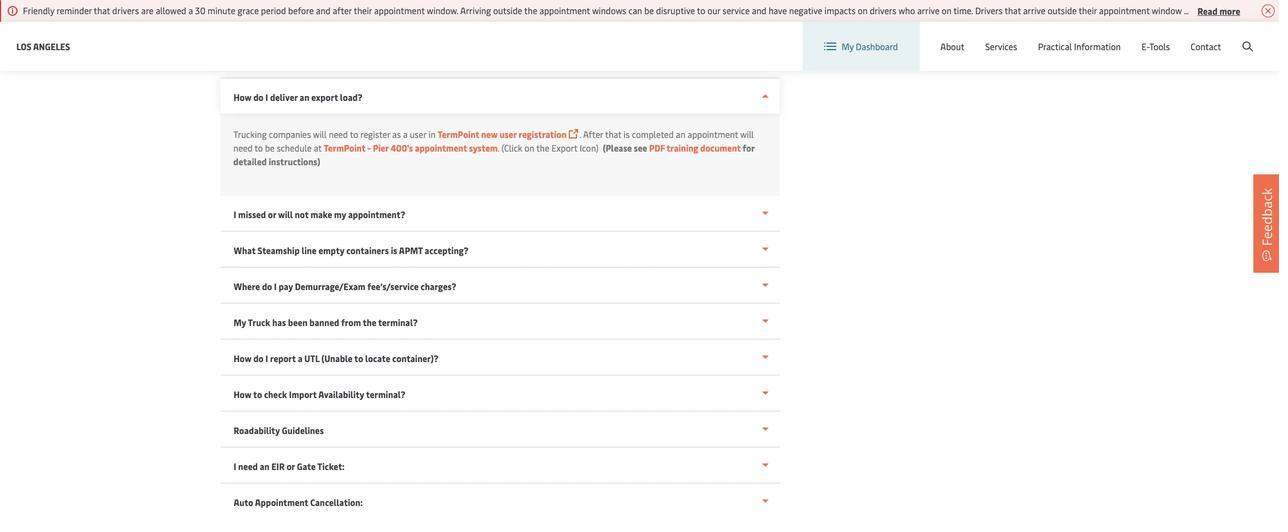 Task type: vqa. For each thing, say whether or not it's contained in the screenshot.
The Create
yes



Task type: locate. For each thing, give the bounding box(es) containing it.
or right missed
[[268, 209, 276, 221]]

2 horizontal spatial on
[[942, 4, 952, 16]]

1 vertical spatial a
[[403, 128, 408, 140]]

2 horizontal spatial a
[[403, 128, 408, 140]]

need left register
[[329, 128, 348, 140]]

what steamship line empty containers is apmt accepting?
[[233, 245, 468, 257]]

outside right arriving
[[493, 4, 523, 16]]

1 horizontal spatial my
[[842, 40, 854, 52]]

how up the trucking
[[233, 91, 251, 103]]

0 horizontal spatial and
[[316, 4, 331, 16]]

services
[[986, 40, 1018, 52]]

appointment up document
[[688, 128, 738, 140]]

i
[[265, 91, 268, 103], [233, 209, 236, 221], [274, 281, 277, 293], [265, 353, 268, 365], [233, 461, 236, 473]]

line
[[301, 245, 316, 257]]

2 vertical spatial do
[[253, 353, 263, 365]]

about
[[941, 40, 965, 52]]

export
[[552, 142, 578, 154]]

los
[[16, 40, 31, 52]]

do inside where do i pay demurrage/exam fee's/service charges? dropdown button
[[262, 281, 272, 293]]

more
[[1220, 5, 1241, 17]]

0 vertical spatial do
[[253, 91, 263, 103]]

where do i pay demurrage/exam fee's/service charges? button
[[220, 268, 780, 304]]

terminal? down fee's/service
[[378, 317, 418, 329]]

my for my dashboard
[[842, 40, 854, 52]]

read
[[1198, 5, 1218, 17]]

my for my truck has been banned from the terminal?
[[233, 317, 246, 329]]

1 vertical spatial the
[[537, 142, 550, 154]]

i for deliver
[[265, 91, 268, 103]]

from
[[341, 317, 361, 329]]

my left dashboard
[[842, 40, 854, 52]]

do inside how do i deliver an export load? dropdown button
[[253, 91, 263, 103]]

ticket:
[[317, 461, 344, 473]]

is inside . after that is completed an appointment will need to be schedule at
[[624, 128, 630, 140]]

i need an eir or gate ticket:
[[233, 461, 344, 473]]

how left check
[[233, 389, 251, 401]]

re
[[1275, 4, 1280, 16]]

will up 'for' in the right top of the page
[[741, 128, 754, 140]]

completed
[[632, 128, 674, 140]]

before
[[288, 4, 314, 16]]

1 horizontal spatial on
[[858, 4, 868, 16]]

what steamship line empty containers is apmt accepting? button
[[220, 232, 780, 268]]

to inside dropdown button
[[253, 389, 262, 401]]

1 vertical spatial termpoint
[[324, 142, 366, 154]]

not
[[295, 209, 308, 221]]

0 horizontal spatial is
[[391, 245, 397, 257]]

0 horizontal spatial a
[[188, 4, 193, 16]]

an inside dropdown button
[[260, 461, 269, 473]]

how do i deliver an export load?
[[233, 91, 362, 103]]

appointment up menu
[[1100, 4, 1150, 16]]

their right after
[[354, 4, 372, 16]]

arrive
[[918, 4, 940, 16], [1024, 4, 1046, 16]]

an up training
[[676, 128, 686, 140]]

to left register
[[350, 128, 358, 140]]

guidelines
[[282, 425, 324, 437]]

1 horizontal spatial outside
[[1048, 4, 1077, 16]]

1 vertical spatial .
[[498, 142, 500, 154]]

utl
[[304, 353, 319, 365]]

400's
[[391, 142, 413, 154]]

and left have
[[752, 4, 767, 16]]

system
[[469, 142, 498, 154]]

on right (click
[[525, 142, 535, 154]]

0 horizontal spatial an
[[260, 461, 269, 473]]

1 horizontal spatial .
[[580, 128, 582, 140]]

outside
[[493, 4, 523, 16], [1048, 4, 1077, 16]]

read more button
[[1198, 4, 1241, 17]]

need
[[329, 128, 348, 140], [233, 142, 253, 154], [238, 461, 258, 473]]

1 vertical spatial an
[[676, 128, 686, 140]]

0 vertical spatial termpoint
[[438, 128, 479, 140]]

account
[[1227, 32, 1259, 44]]

be right the can
[[645, 4, 654, 16]]

i missed or will not make my appointment?
[[233, 209, 405, 221]]

can
[[629, 4, 642, 16]]

roadability guidelines
[[233, 425, 324, 437]]

/
[[1194, 32, 1197, 44]]

1 vertical spatial do
[[262, 281, 272, 293]]

0 vertical spatial how
[[233, 91, 251, 103]]

my inside dropdown button
[[233, 317, 246, 329]]

dashboard
[[856, 40, 898, 52]]

i left report
[[265, 353, 268, 365]]

how inside dropdown button
[[233, 389, 251, 401]]

0 horizontal spatial on
[[525, 142, 535, 154]]

need left eir
[[238, 461, 258, 473]]

will up at
[[313, 128, 327, 140]]

termpoint for termpoint - pier 400's appointment system . (click on the export icon)
[[324, 142, 366, 154]]

is up (please
[[624, 128, 630, 140]]

global menu
[[1069, 32, 1119, 44]]

0 vertical spatial or
[[268, 209, 276, 221]]

create
[[1199, 32, 1225, 44]]

how for how to check import availability terminal?
[[233, 389, 251, 401]]

grace
[[238, 4, 259, 16]]

outside up global
[[1048, 4, 1077, 16]]

0 vertical spatial an
[[299, 91, 309, 103]]

e-tools
[[1142, 40, 1170, 52]]

0 horizontal spatial be
[[265, 142, 275, 154]]

appointment
[[255, 497, 308, 509]]

1 horizontal spatial a
[[298, 353, 302, 365]]

on
[[858, 4, 868, 16], [942, 4, 952, 16], [525, 142, 535, 154]]

my dashboard
[[842, 40, 898, 52]]

trucking
[[233, 128, 267, 140]]

and left after
[[316, 4, 331, 16]]

feedback
[[1258, 188, 1276, 246]]

1 horizontal spatial that
[[605, 128, 622, 140]]

2 vertical spatial the
[[363, 317, 376, 329]]

menu
[[1096, 32, 1119, 44]]

or right eir
[[286, 461, 295, 473]]

0 vertical spatial .
[[580, 128, 582, 140]]

disruptive
[[656, 4, 695, 16]]

1 vertical spatial or
[[286, 461, 295, 473]]

1 horizontal spatial termpoint
[[438, 128, 479, 140]]

register
[[361, 128, 390, 140]]

1 vertical spatial how
[[233, 353, 251, 365]]

login
[[1171, 32, 1192, 44]]

a left utl
[[298, 353, 302, 365]]

2 vertical spatial an
[[260, 461, 269, 473]]

my
[[842, 40, 854, 52], [233, 317, 246, 329]]

do left deliver
[[253, 91, 263, 103]]

and
[[316, 4, 331, 16], [752, 4, 767, 16]]

terminal? down locate
[[366, 389, 405, 401]]

my inside popup button
[[842, 40, 854, 52]]

0 horizontal spatial user
[[410, 128, 427, 140]]

load?
[[340, 91, 362, 103]]

0 horizontal spatial or
[[268, 209, 276, 221]]

on right impacts
[[858, 4, 868, 16]]

how for how do i deliver an export load?
[[233, 91, 251, 103]]

0 horizontal spatial arrive
[[918, 4, 940, 16]]

1 horizontal spatial user
[[500, 128, 517, 140]]

1 arrive from the left
[[918, 4, 940, 16]]

contact
[[1191, 40, 1222, 52]]

to left check
[[253, 389, 262, 401]]

do inside the how do i report a utl (unable to locate container)? dropdown button
[[253, 353, 263, 365]]

report
[[270, 353, 296, 365]]

to left our
[[697, 4, 706, 16]]

0 horizontal spatial .
[[498, 142, 500, 154]]

i left deliver
[[265, 91, 268, 103]]

0 horizontal spatial outside
[[493, 4, 523, 16]]

period
[[261, 4, 286, 16]]

training
[[667, 142, 699, 154]]

1 horizontal spatial or
[[286, 461, 295, 473]]

1 horizontal spatial drivers
[[870, 4, 897, 16]]

1 how from the top
[[233, 91, 251, 103]]

i left pay
[[274, 281, 277, 293]]

new
[[481, 128, 498, 140]]

that
[[94, 4, 110, 16], [1005, 4, 1021, 16], [605, 128, 622, 140]]

do left pay
[[262, 281, 272, 293]]

a left 30 on the top of the page
[[188, 4, 193, 16]]

. left (click
[[498, 142, 500, 154]]

do
[[253, 91, 263, 103], [262, 281, 272, 293], [253, 353, 263, 365]]

0 horizontal spatial their
[[354, 4, 372, 16]]

arrive up location
[[1024, 4, 1046, 16]]

drivers
[[976, 4, 1003, 16]]

2 their from the left
[[1079, 4, 1097, 16]]

. left after
[[580, 128, 582, 140]]

be up detailed at the top left
[[265, 142, 275, 154]]

roadability
[[233, 425, 280, 437]]

to
[[697, 4, 706, 16], [350, 128, 358, 140], [255, 142, 263, 154], [354, 353, 363, 365], [253, 389, 262, 401]]

that right reminder
[[94, 4, 110, 16]]

3 how from the top
[[233, 389, 251, 401]]

their up the global menu button
[[1079, 4, 1097, 16]]

locate
[[365, 353, 390, 365]]

appointment left window.
[[374, 4, 425, 16]]

how to check import availability terminal? button
[[220, 376, 780, 412]]

1 vertical spatial is
[[391, 245, 397, 257]]

an left eir
[[260, 461, 269, 473]]

that right "drivers"
[[1005, 4, 1021, 16]]

user up (click
[[500, 128, 517, 140]]

1 horizontal spatial their
[[1079, 4, 1097, 16]]

be left turned
[[1200, 4, 1210, 16]]

global menu button
[[1045, 22, 1130, 54]]

termpoint down trucking companies will need to register as a user in
[[324, 142, 366, 154]]

1 horizontal spatial is
[[624, 128, 630, 140]]

arrive right the who
[[918, 4, 940, 16]]

an left export
[[299, 91, 309, 103]]

1 horizontal spatial an
[[299, 91, 309, 103]]

2 vertical spatial a
[[298, 353, 302, 365]]

i left missed
[[233, 209, 236, 221]]

to up detailed at the top left
[[255, 142, 263, 154]]

on left time.
[[942, 4, 952, 16]]

the inside dropdown button
[[363, 317, 376, 329]]

to left locate
[[354, 353, 363, 365]]

1 vertical spatial my
[[233, 317, 246, 329]]

1 horizontal spatial and
[[752, 4, 767, 16]]

1 user from the left
[[410, 128, 427, 140]]

switch
[[972, 32, 998, 44]]

practical information button
[[1038, 22, 1121, 71]]

services button
[[986, 22, 1018, 71]]

for detailed instructions)
[[233, 142, 755, 168]]

need down the trucking
[[233, 142, 253, 154]]

registration
[[519, 128, 567, 140]]

2 user from the left
[[500, 128, 517, 140]]

contact button
[[1191, 22, 1222, 71]]

termpoint up termpoint - pier 400's appointment system . (click on the export icon)
[[438, 128, 479, 140]]

1 horizontal spatial be
[[645, 4, 654, 16]]

1 outside from the left
[[493, 4, 523, 16]]

at
[[314, 142, 322, 154]]

2 and from the left
[[752, 4, 767, 16]]

drivers left the who
[[870, 4, 897, 16]]

in
[[429, 128, 436, 140]]

drivers left are at the left top
[[112, 4, 139, 16]]

to inside dropdown button
[[354, 353, 363, 365]]

1 and from the left
[[316, 4, 331, 16]]

0 horizontal spatial drivers
[[112, 4, 139, 16]]

will inside the i missed or will not make my appointment? dropdown button
[[278, 209, 293, 221]]

that up (please
[[605, 128, 622, 140]]

is left apmt
[[391, 245, 397, 257]]

will left not
[[278, 209, 293, 221]]

0 horizontal spatial my
[[233, 317, 246, 329]]

apmt
[[399, 245, 423, 257]]

1 vertical spatial need
[[233, 142, 253, 154]]

are
[[141, 4, 154, 16]]

container)?
[[392, 353, 438, 365]]

user left 'in'
[[410, 128, 427, 140]]

appointment?
[[348, 209, 405, 221]]

(click
[[502, 142, 523, 154]]

how down truck
[[233, 353, 251, 365]]

0 horizontal spatial that
[[94, 4, 110, 16]]

2 vertical spatial need
[[238, 461, 258, 473]]

1 horizontal spatial arrive
[[1024, 4, 1046, 16]]

0 vertical spatial is
[[624, 128, 630, 140]]

2 how from the top
[[233, 353, 251, 365]]

(please see pdf training document
[[603, 142, 741, 154]]

a right as
[[403, 128, 408, 140]]

2 horizontal spatial an
[[676, 128, 686, 140]]

my left truck
[[233, 317, 246, 329]]

. inside . after that is completed an appointment will need to be schedule at
[[580, 128, 582, 140]]

0 vertical spatial my
[[842, 40, 854, 52]]

2 vertical spatial how
[[233, 389, 251, 401]]

do left report
[[253, 353, 263, 365]]

0 horizontal spatial termpoint
[[324, 142, 366, 154]]

that inside . after that is completed an appointment will need to be schedule at
[[605, 128, 622, 140]]

import
[[289, 389, 317, 401]]

will
[[1184, 4, 1198, 16], [313, 128, 327, 140], [741, 128, 754, 140], [278, 209, 293, 221]]

my dashboard button
[[825, 22, 898, 71]]



Task type: describe. For each thing, give the bounding box(es) containing it.
who
[[899, 4, 915, 16]]

termpoint - pier 400's appointment system link
[[324, 142, 498, 154]]

appointment left windows
[[540, 4, 590, 16]]

check
[[264, 389, 287, 401]]

window
[[1152, 4, 1182, 16]]

containers
[[346, 245, 389, 257]]

tools
[[1150, 40, 1170, 52]]

accepting?
[[425, 245, 468, 257]]

2 arrive from the left
[[1024, 4, 1046, 16]]

my truck has been banned from the terminal? button
[[220, 304, 780, 340]]

our
[[708, 4, 721, 16]]

an inside . after that is completed an appointment will need to be schedule at
[[676, 128, 686, 140]]

how do i report a utl (unable to locate container)?
[[233, 353, 438, 365]]

been
[[288, 317, 307, 329]]

switch location
[[972, 32, 1034, 44]]

appointment down 'in'
[[415, 142, 467, 154]]

location
[[1000, 32, 1034, 44]]

that for friendly reminder that drivers are allowed a 30 minute grace period before and after their appointment window. arriving outside the appointment windows can be disruptive to our service and have negative impacts on drivers who arrive on time. drivers that arrive outside their appointment window will be turned away. to re
[[94, 4, 110, 16]]

0 vertical spatial a
[[188, 4, 193, 16]]

login / create account
[[1171, 32, 1259, 44]]

1 vertical spatial terminal?
[[366, 389, 405, 401]]

be inside . after that is completed an appointment will need to be schedule at
[[265, 142, 275, 154]]

practical
[[1038, 40, 1072, 52]]

as
[[392, 128, 401, 140]]

switch location button
[[955, 32, 1034, 44]]

how for how do i report a utl (unable to locate container)?
[[233, 353, 251, 365]]

instructions)
[[269, 156, 320, 168]]

1 drivers from the left
[[112, 4, 139, 16]]

global
[[1069, 32, 1094, 44]]

do for deliver
[[253, 91, 263, 103]]

truck
[[248, 317, 270, 329]]

-
[[368, 142, 371, 154]]

e-tools button
[[1142, 22, 1170, 71]]

los angeles
[[16, 40, 70, 52]]

that for . after that is completed an appointment will need to be schedule at
[[605, 128, 622, 140]]

away. to
[[1240, 4, 1273, 16]]

availability
[[318, 389, 364, 401]]

eir
[[271, 461, 284, 473]]

. after that is completed an appointment will need to be schedule at
[[233, 128, 754, 154]]

close alert image
[[1262, 4, 1275, 17]]

time.
[[954, 4, 974, 16]]

30
[[195, 4, 206, 16]]

icon)
[[580, 142, 599, 154]]

1 their from the left
[[354, 4, 372, 16]]

0 vertical spatial need
[[329, 128, 348, 140]]

angeles
[[33, 40, 70, 52]]

auto appointment cancellation: button
[[220, 484, 780, 519]]

to inside . after that is completed an appointment will need to be schedule at
[[255, 142, 263, 154]]

friendly reminder that drivers are allowed a 30 minute grace period before and after their appointment window. arriving outside the appointment windows can be disruptive to our service and have negative impacts on drivers who arrive on time. drivers that arrive outside their appointment window will be turned away. to re
[[23, 4, 1280, 16]]

companies
[[269, 128, 311, 140]]

allowed
[[156, 4, 186, 16]]

a inside the how do i report a utl (unable to locate container)? dropdown button
[[298, 353, 302, 365]]

i up the auto
[[233, 461, 236, 473]]

gate
[[297, 461, 316, 473]]

deliver
[[270, 91, 298, 103]]

what
[[233, 245, 255, 257]]

0 vertical spatial terminal?
[[378, 317, 418, 329]]

2 horizontal spatial be
[[1200, 4, 1210, 16]]

about button
[[941, 22, 965, 71]]

is inside dropdown button
[[391, 245, 397, 257]]

2 outside from the left
[[1048, 4, 1077, 16]]

termpoint new user registration
[[438, 128, 567, 140]]

2 drivers from the left
[[870, 4, 897, 16]]

turned
[[1212, 4, 1238, 16]]

auto appointment cancellation:
[[233, 497, 363, 509]]

how to check import availability terminal?
[[233, 389, 405, 401]]

cancellation:
[[310, 497, 363, 509]]

information
[[1075, 40, 1121, 52]]

appointment inside . after that is completed an appointment will need to be schedule at
[[688, 128, 738, 140]]

need inside . after that is completed an appointment will need to be schedule at
[[233, 142, 253, 154]]

do for report
[[253, 353, 263, 365]]

empty
[[318, 245, 344, 257]]

do for pay
[[262, 281, 272, 293]]

e-
[[1142, 40, 1150, 52]]

0 vertical spatial the
[[524, 4, 538, 16]]

2 horizontal spatial that
[[1005, 4, 1021, 16]]

document
[[701, 142, 741, 154]]

pier
[[373, 142, 389, 154]]

pdf
[[649, 142, 665, 154]]

my
[[334, 209, 346, 221]]

auto
[[233, 497, 253, 509]]

see
[[634, 142, 647, 154]]

fee's/service
[[367, 281, 419, 293]]

arriving
[[461, 4, 491, 16]]

pdf training document link
[[649, 142, 741, 154]]

practical information
[[1038, 40, 1121, 52]]

steamship
[[257, 245, 299, 257]]

need inside dropdown button
[[238, 461, 258, 473]]

i for pay
[[274, 281, 277, 293]]

(unable
[[321, 353, 352, 365]]

export
[[311, 91, 338, 103]]

an inside dropdown button
[[299, 91, 309, 103]]

termpoint for termpoint new user registration
[[438, 128, 479, 140]]

will inside . after that is completed an appointment will need to be schedule at
[[741, 128, 754, 140]]

los angeles link
[[16, 40, 70, 53]]

detailed
[[233, 156, 267, 168]]

will right window
[[1184, 4, 1198, 16]]

i need an eir or gate ticket: button
[[220, 448, 780, 484]]

i for report
[[265, 353, 268, 365]]

termpoint - pier 400's appointment system . (click on the export icon)
[[324, 142, 603, 154]]



